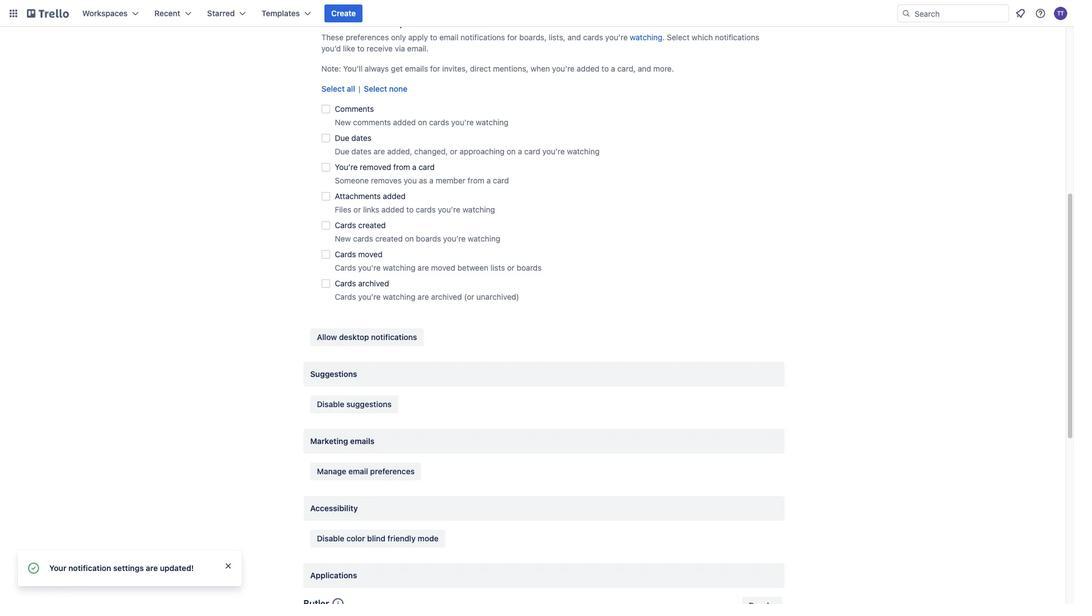 Task type: vqa. For each thing, say whether or not it's contained in the screenshot.


Task type: describe. For each thing, give the bounding box(es) containing it.
desktop
[[339, 333, 369, 342]]

cards moved
[[335, 250, 383, 259]]

you're removed from a card
[[335, 163, 435, 172]]

1 horizontal spatial or
[[450, 147, 458, 156]]

email
[[333, 20, 353, 29]]

0 horizontal spatial and
[[568, 33, 581, 42]]

your
[[49, 564, 66, 573]]

you
[[404, 176, 417, 186]]

lists
[[491, 264, 505, 273]]

none
[[389, 85, 408, 94]]

comments
[[335, 105, 374, 114]]

you'll
[[343, 64, 363, 74]]

new cards created on boards you're watching
[[335, 234, 501, 244]]

cards down cards created
[[353, 234, 373, 244]]

added,
[[387, 147, 412, 156]]

0 horizontal spatial from
[[393, 163, 410, 172]]

cards for cards you're watching are archived (or unarchived)
[[335, 293, 356, 302]]

suggestions
[[347, 400, 392, 409]]

get
[[391, 64, 403, 74]]

watching link
[[630, 33, 663, 42]]

new for new comments added on cards you're watching
[[335, 118, 351, 127]]

changed,
[[414, 147, 448, 156]]

cards for cards you're watching are moved between lists or boards
[[335, 264, 356, 273]]

on for cards
[[418, 118, 427, 127]]

a right approaching
[[518, 147, 522, 156]]

notification for your
[[68, 564, 111, 573]]

boards,
[[520, 33, 547, 42]]

cards archived
[[335, 279, 389, 288]]

these
[[322, 33, 344, 42]]

to left card,
[[602, 64, 609, 74]]

|
[[359, 85, 361, 94]]

0 vertical spatial created
[[358, 221, 386, 230]]

removes
[[371, 176, 402, 186]]

1 horizontal spatial archived
[[431, 293, 462, 302]]

open information menu image
[[1035, 8, 1046, 19]]

1 horizontal spatial select
[[364, 85, 387, 94]]

approaching
[[460, 147, 505, 156]]

terry turtle (terryturtle) image
[[1054, 7, 1068, 20]]

like
[[343, 44, 355, 53]]

files
[[335, 205, 351, 215]]

primary element
[[0, 0, 1074, 27]]

2 vertical spatial card
[[493, 176, 509, 186]]

marketing
[[310, 437, 348, 446]]

cards right lists,
[[583, 33, 603, 42]]

workspaces
[[82, 9, 128, 18]]

friendly
[[388, 534, 416, 544]]

via
[[395, 44, 405, 53]]

back to home image
[[27, 4, 69, 22]]

added left card,
[[577, 64, 600, 74]]

blind
[[367, 534, 386, 544]]

1 horizontal spatial notifications
[[461, 33, 505, 42]]

due for due dates are added, changed, or approaching on a card you're watching
[[335, 147, 349, 156]]

note:
[[322, 64, 341, 74]]

to down you
[[406, 205, 414, 215]]

applications
[[310, 571, 357, 581]]

allow desktop notifications
[[317, 333, 417, 342]]

notification for email
[[355, 20, 398, 29]]

select inside . select which notifications you'd like to receive via email.
[[667, 33, 690, 42]]

a down approaching
[[487, 176, 491, 186]]

added right links
[[382, 205, 404, 215]]

mentions,
[[493, 64, 529, 74]]

as
[[419, 176, 427, 186]]

attachments added
[[335, 192, 406, 201]]

a up you
[[412, 163, 417, 172]]

accessibility
[[310, 504, 358, 513]]

manage email preferences
[[317, 467, 415, 477]]

1 vertical spatial boards
[[517, 264, 542, 273]]

cards for cards moved
[[335, 250, 356, 259]]

workspaces button
[[76, 4, 146, 22]]

disable suggestions link
[[310, 396, 398, 414]]

.
[[663, 33, 665, 42]]

email notification preferences
[[333, 20, 445, 29]]

preferences for email
[[370, 467, 415, 477]]

invites,
[[442, 64, 468, 74]]

starred
[[207, 9, 235, 18]]

receive
[[367, 44, 393, 53]]

between
[[458, 264, 489, 273]]

card,
[[618, 64, 636, 74]]

removed
[[360, 163, 391, 172]]

disable for disable color blind friendly mode
[[317, 534, 344, 544]]

1 vertical spatial or
[[354, 205, 361, 215]]

suggestions
[[310, 370, 357, 379]]

someone
[[335, 176, 369, 186]]

dates for due dates are added, changed, or approaching on a card you're watching
[[352, 147, 372, 156]]

due dates are added, changed, or approaching on a card you're watching
[[335, 147, 600, 156]]

manage email preferences link
[[310, 463, 421, 481]]

settings
[[113, 564, 144, 573]]

cards for cards archived
[[335, 279, 356, 288]]

lists,
[[549, 33, 566, 42]]

0 horizontal spatial notifications
[[371, 333, 417, 342]]

files or links added to cards you're watching
[[335, 205, 495, 215]]

a right as
[[429, 176, 434, 186]]

0 notifications image
[[1014, 7, 1027, 20]]

cards down as
[[416, 205, 436, 215]]

someone removes you as a member from a card
[[335, 176, 509, 186]]

due for due dates
[[335, 134, 349, 143]]

select all button
[[322, 84, 355, 95]]

dates for due dates
[[352, 134, 372, 143]]



Task type: locate. For each thing, give the bounding box(es) containing it.
dates down due dates
[[352, 147, 372, 156]]

you'd
[[322, 44, 341, 53]]

1 vertical spatial from
[[468, 176, 485, 186]]

2 vertical spatial preferences
[[370, 467, 415, 477]]

1 vertical spatial disable
[[317, 534, 344, 544]]

1 vertical spatial moved
[[431, 264, 456, 273]]

0 vertical spatial boards
[[416, 234, 441, 244]]

1 cards from the top
[[335, 221, 356, 230]]

1 vertical spatial archived
[[431, 293, 462, 302]]

notifications right desktop
[[371, 333, 417, 342]]

emails right "get"
[[405, 64, 428, 74]]

member
[[436, 176, 466, 186]]

1 vertical spatial card
[[419, 163, 435, 172]]

1 horizontal spatial notification
[[355, 20, 398, 29]]

notifications inside . select which notifications you'd like to receive via email.
[[715, 33, 760, 42]]

to inside . select which notifications you'd like to receive via email.
[[357, 44, 365, 53]]

card down approaching
[[493, 176, 509, 186]]

2 horizontal spatial on
[[507, 147, 516, 156]]

for left boards,
[[507, 33, 517, 42]]

0 horizontal spatial moved
[[358, 250, 383, 259]]

boards right the "lists"
[[517, 264, 542, 273]]

create
[[331, 9, 356, 18]]

notifications up direct
[[461, 33, 505, 42]]

1 vertical spatial on
[[507, 147, 516, 156]]

your notification settings are updated!
[[49, 564, 194, 573]]

manage
[[317, 467, 346, 477]]

1 vertical spatial dates
[[352, 147, 372, 156]]

disable color blind friendly mode
[[317, 534, 439, 544]]

dates down comments
[[352, 134, 372, 143]]

0 horizontal spatial boards
[[416, 234, 441, 244]]

boards
[[416, 234, 441, 244], [517, 264, 542, 273]]

dismiss flag image
[[224, 562, 233, 571]]

0 vertical spatial and
[[568, 33, 581, 42]]

cards up the changed,
[[429, 118, 449, 127]]

and right lists,
[[568, 33, 581, 42]]

cards you're watching are archived (or unarchived)
[[335, 293, 519, 302]]

0 vertical spatial due
[[335, 134, 349, 143]]

templates button
[[255, 4, 318, 22]]

1 vertical spatial notification
[[68, 564, 111, 573]]

due dates
[[335, 134, 372, 143]]

0 horizontal spatial archived
[[358, 279, 389, 288]]

emails up manage email preferences
[[350, 437, 375, 446]]

0 vertical spatial notification
[[355, 20, 398, 29]]

(or
[[464, 293, 474, 302]]

0 vertical spatial emails
[[405, 64, 428, 74]]

moved up cards archived
[[358, 250, 383, 259]]

or down attachments
[[354, 205, 361, 215]]

0 vertical spatial new
[[335, 118, 351, 127]]

created down cards created
[[375, 234, 403, 244]]

1 horizontal spatial on
[[418, 118, 427, 127]]

from
[[393, 163, 410, 172], [468, 176, 485, 186]]

0 vertical spatial email
[[440, 33, 459, 42]]

notification right your
[[68, 564, 111, 573]]

archived down cards moved
[[358, 279, 389, 288]]

1 vertical spatial for
[[430, 64, 440, 74]]

0 vertical spatial moved
[[358, 250, 383, 259]]

select left all
[[322, 85, 345, 94]]

on right approaching
[[507, 147, 516, 156]]

card up as
[[419, 163, 435, 172]]

you're
[[335, 163, 358, 172]]

0 horizontal spatial for
[[430, 64, 440, 74]]

apply
[[408, 33, 428, 42]]

select right |
[[364, 85, 387, 94]]

a
[[611, 64, 615, 74], [518, 147, 522, 156], [412, 163, 417, 172], [429, 176, 434, 186], [487, 176, 491, 186]]

when
[[531, 64, 550, 74]]

search image
[[902, 9, 911, 18]]

or right the changed,
[[450, 147, 458, 156]]

card
[[524, 147, 540, 156], [419, 163, 435, 172], [493, 176, 509, 186]]

4 cards from the top
[[335, 279, 356, 288]]

2 horizontal spatial card
[[524, 147, 540, 156]]

templates
[[262, 9, 300, 18]]

and
[[568, 33, 581, 42], [638, 64, 651, 74]]

1 vertical spatial emails
[[350, 437, 375, 446]]

to right apply
[[430, 33, 437, 42]]

0 horizontal spatial emails
[[350, 437, 375, 446]]

0 horizontal spatial card
[[419, 163, 435, 172]]

select right '.'
[[667, 33, 690, 42]]

or right the "lists"
[[507, 264, 515, 273]]

email
[[440, 33, 459, 42], [349, 467, 368, 477]]

are right settings
[[146, 564, 158, 573]]

these preferences only apply to email notifications for boards, lists, and cards you're watching
[[322, 33, 663, 42]]

1 disable from the top
[[317, 400, 344, 409]]

1 vertical spatial created
[[375, 234, 403, 244]]

notifications
[[461, 33, 505, 42], [715, 33, 760, 42], [371, 333, 417, 342]]

notifications right which at top
[[715, 33, 760, 42]]

1 horizontal spatial and
[[638, 64, 651, 74]]

new for new cards created on boards you're watching
[[335, 234, 351, 244]]

and right card,
[[638, 64, 651, 74]]

are down cards you're watching are moved between lists or boards
[[418, 293, 429, 302]]

1 vertical spatial due
[[335, 147, 349, 156]]

5 cards from the top
[[335, 293, 356, 302]]

2 dates from the top
[[352, 147, 372, 156]]

2 horizontal spatial select
[[667, 33, 690, 42]]

1 dates from the top
[[352, 134, 372, 143]]

1 due from the top
[[335, 134, 349, 143]]

1 horizontal spatial from
[[468, 176, 485, 186]]

0 vertical spatial or
[[450, 147, 458, 156]]

1 horizontal spatial moved
[[431, 264, 456, 273]]

select none button
[[364, 84, 408, 95]]

0 vertical spatial disable
[[317, 400, 344, 409]]

only
[[391, 33, 406, 42]]

cards
[[583, 33, 603, 42], [429, 118, 449, 127], [416, 205, 436, 215], [353, 234, 373, 244]]

moved left 'between'
[[431, 264, 456, 273]]

2 vertical spatial or
[[507, 264, 515, 273]]

card right approaching
[[524, 147, 540, 156]]

1 new from the top
[[335, 118, 351, 127]]

from right "member"
[[468, 176, 485, 186]]

disable for disable suggestions
[[317, 400, 344, 409]]

on up the changed,
[[418, 118, 427, 127]]

create button
[[325, 4, 363, 22]]

. select which notifications you'd like to receive via email.
[[322, 33, 760, 53]]

2 due from the top
[[335, 147, 349, 156]]

disable color blind friendly mode link
[[310, 530, 445, 548]]

0 vertical spatial preferences
[[400, 20, 445, 29]]

new down comments
[[335, 118, 351, 127]]

1 horizontal spatial card
[[493, 176, 509, 186]]

new down cards created
[[335, 234, 351, 244]]

1 horizontal spatial email
[[440, 33, 459, 42]]

archived left '(or' in the top of the page
[[431, 293, 462, 302]]

0 vertical spatial archived
[[358, 279, 389, 288]]

for left invites, at the top left of page
[[430, 64, 440, 74]]

0 vertical spatial for
[[507, 33, 517, 42]]

more.
[[654, 64, 674, 74]]

allow desktop notifications link
[[310, 329, 424, 347]]

2 horizontal spatial notifications
[[715, 33, 760, 42]]

emails
[[405, 64, 428, 74], [350, 437, 375, 446]]

1 vertical spatial new
[[335, 234, 351, 244]]

links
[[363, 205, 379, 215]]

attachments
[[335, 192, 381, 201]]

starred button
[[201, 4, 253, 22]]

0 horizontal spatial or
[[354, 205, 361, 215]]

email right apply
[[440, 33, 459, 42]]

boards up cards you're watching are moved between lists or boards
[[416, 234, 441, 244]]

cards for cards created
[[335, 221, 356, 230]]

allow
[[317, 333, 337, 342]]

disable suggestions
[[317, 400, 392, 409]]

mode
[[418, 534, 439, 544]]

from down 'added,' on the left of page
[[393, 163, 410, 172]]

new comments added on cards you're watching
[[335, 118, 509, 127]]

created down links
[[358, 221, 386, 230]]

notification up receive
[[355, 20, 398, 29]]

0 vertical spatial from
[[393, 163, 410, 172]]

recent
[[154, 9, 180, 18]]

due
[[335, 134, 349, 143], [335, 147, 349, 156]]

1 horizontal spatial emails
[[405, 64, 428, 74]]

are
[[374, 147, 385, 156], [418, 264, 429, 273], [418, 293, 429, 302], [146, 564, 158, 573]]

for
[[507, 33, 517, 42], [430, 64, 440, 74]]

unarchived)
[[477, 293, 519, 302]]

all
[[347, 85, 355, 94]]

are up cards you're watching are archived (or unarchived)
[[418, 264, 429, 273]]

added down removes
[[383, 192, 406, 201]]

disable left color
[[317, 534, 344, 544]]

on down files or links added to cards you're watching
[[405, 234, 414, 244]]

added
[[577, 64, 600, 74], [393, 118, 416, 127], [383, 192, 406, 201], [382, 205, 404, 215]]

or
[[450, 147, 458, 156], [354, 205, 361, 215], [507, 264, 515, 273]]

email right manage
[[349, 467, 368, 477]]

2 horizontal spatial or
[[507, 264, 515, 273]]

3 cards from the top
[[335, 264, 356, 273]]

0 vertical spatial card
[[524, 147, 540, 156]]

2 vertical spatial on
[[405, 234, 414, 244]]

0 horizontal spatial select
[[322, 85, 345, 94]]

select all | select none
[[322, 85, 408, 94]]

marketing emails
[[310, 437, 375, 446]]

created
[[358, 221, 386, 230], [375, 234, 403, 244]]

are for updated!
[[146, 564, 158, 573]]

select
[[667, 33, 690, 42], [322, 85, 345, 94], [364, 85, 387, 94]]

2 cards from the top
[[335, 250, 356, 259]]

updated!
[[160, 564, 194, 573]]

are up removed
[[374, 147, 385, 156]]

comments
[[353, 118, 391, 127]]

dates
[[352, 134, 372, 143], [352, 147, 372, 156]]

0 horizontal spatial on
[[405, 234, 414, 244]]

0 vertical spatial dates
[[352, 134, 372, 143]]

which
[[692, 33, 713, 42]]

to right like
[[357, 44, 365, 53]]

disable inside 'link'
[[317, 534, 344, 544]]

disable down suggestions at the left bottom of the page
[[317, 400, 344, 409]]

direct
[[470, 64, 491, 74]]

archived
[[358, 279, 389, 288], [431, 293, 462, 302]]

notification
[[355, 20, 398, 29], [68, 564, 111, 573]]

color
[[347, 534, 365, 544]]

1 vertical spatial and
[[638, 64, 651, 74]]

1 horizontal spatial for
[[507, 33, 517, 42]]

0 horizontal spatial email
[[349, 467, 368, 477]]

are for archived
[[418, 293, 429, 302]]

email.
[[407, 44, 429, 53]]

recent button
[[148, 4, 198, 22]]

0 vertical spatial on
[[418, 118, 427, 127]]

a left card,
[[611, 64, 615, 74]]

2 new from the top
[[335, 234, 351, 244]]

cards
[[335, 221, 356, 230], [335, 250, 356, 259], [335, 264, 356, 273], [335, 279, 356, 288], [335, 293, 356, 302]]

2 disable from the top
[[317, 534, 344, 544]]

on for boards
[[405, 234, 414, 244]]

to
[[430, 33, 437, 42], [357, 44, 365, 53], [602, 64, 609, 74], [406, 205, 414, 215]]

1 vertical spatial email
[[349, 467, 368, 477]]

0 horizontal spatial notification
[[68, 564, 111, 573]]

cards created
[[335, 221, 386, 230]]

note: you'll always get emails for invites, direct mentions, when you're added to a card, and more.
[[322, 64, 674, 74]]

preferences
[[400, 20, 445, 29], [346, 33, 389, 42], [370, 467, 415, 477]]

1 horizontal spatial boards
[[517, 264, 542, 273]]

always
[[365, 64, 389, 74]]

cards you're watching are moved between lists or boards
[[335, 264, 542, 273]]

Search field
[[911, 5, 1009, 22]]

added up 'added,' on the left of page
[[393, 118, 416, 127]]

preferences for notification
[[400, 20, 445, 29]]

are for moved
[[418, 264, 429, 273]]

1 vertical spatial preferences
[[346, 33, 389, 42]]

disable
[[317, 400, 344, 409], [317, 534, 344, 544]]



